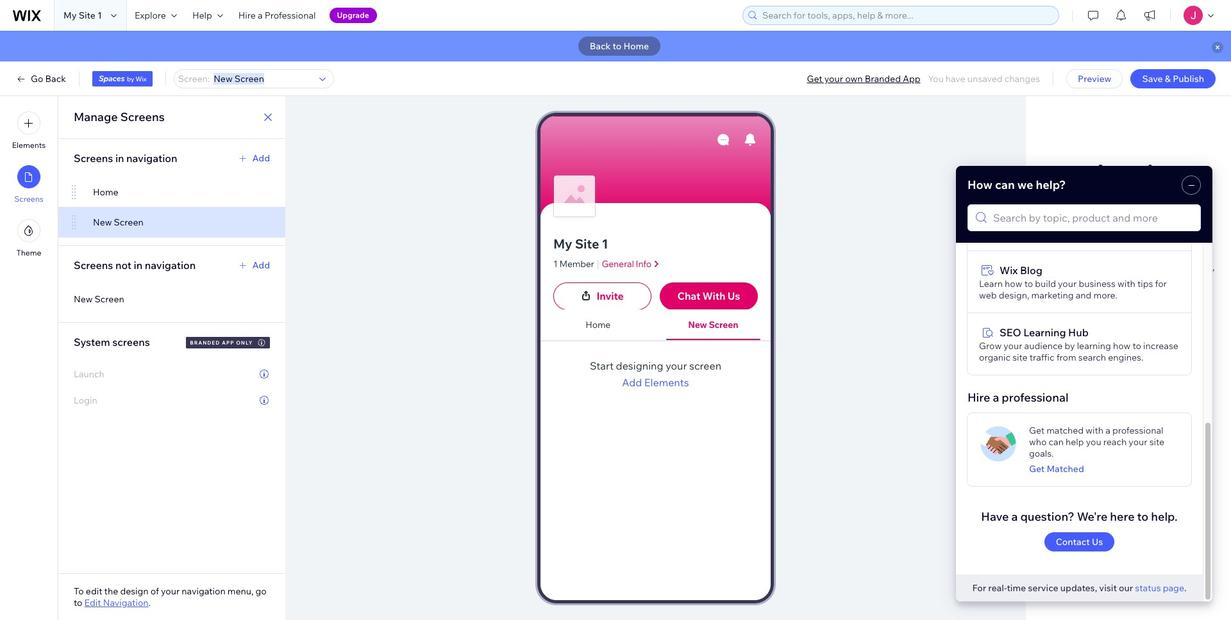 Task type: vqa. For each thing, say whether or not it's contained in the screenshot.
Sidebar element
no



Task type: locate. For each thing, give the bounding box(es) containing it.
site for my site 1 1 member | general info
[[575, 236, 599, 252]]

to edit the design of your navigation menu, go to
[[74, 586, 267, 609]]

the right see
[[1071, 262, 1085, 273]]

elements inside menu
[[12, 140, 46, 150]]

to inside to edit the design of your navigation menu, go to
[[74, 586, 84, 598]]

screen up not
[[114, 217, 143, 228]]

1 horizontal spatial to
[[613, 40, 622, 52]]

add for screens in navigation
[[252, 153, 270, 164]]

screens inside menu
[[14, 194, 43, 204]]

theme
[[16, 248, 41, 258]]

0 vertical spatial add button
[[237, 153, 270, 164]]

options
[[1106, 262, 1137, 273]]

2 vertical spatial new
[[688, 320, 707, 331]]

1 vertical spatial a
[[1123, 235, 1129, 249]]

0 vertical spatial a
[[258, 10, 263, 21]]

screens button
[[14, 165, 43, 204]]

back
[[590, 40, 611, 52], [45, 73, 66, 85]]

1 horizontal spatial elements
[[644, 377, 689, 390]]

and
[[1099, 273, 1115, 285]]

to left the edit
[[74, 586, 84, 598]]

0 vertical spatial new screen
[[93, 217, 143, 228]]

navigation inside to edit the design of your navigation menu, go to
[[182, 586, 226, 598]]

0 vertical spatial elements
[[12, 140, 46, 150]]

1 horizontal spatial site
[[575, 236, 599, 252]]

1 for my site 1
[[98, 10, 102, 21]]

elements up screens button
[[12, 140, 46, 150]]

edit
[[1087, 262, 1104, 273], [86, 586, 102, 598]]

screens up screens in navigation
[[120, 110, 165, 124]]

your right for
[[1153, 262, 1172, 273]]

to
[[613, 40, 622, 52], [74, 598, 82, 609]]

in right not
[[134, 259, 143, 272]]

add inside start designing your screen add elements
[[622, 377, 642, 390]]

add button
[[237, 153, 270, 164], [237, 260, 270, 271]]

hire a professional link
[[231, 0, 324, 31]]

1 horizontal spatial edit
[[1087, 262, 1104, 273]]

hire
[[238, 10, 256, 21]]

app
[[903, 73, 921, 85], [222, 340, 234, 346]]

to inside to edit the design of your navigation menu, go to
[[74, 598, 82, 609]]

0 horizontal spatial a
[[258, 10, 263, 21]]

to left see
[[1042, 262, 1053, 273]]

2 horizontal spatial home
[[624, 40, 649, 52]]

2 vertical spatial screen
[[709, 320, 738, 331]]

your right get
[[825, 73, 843, 85]]

0 vertical spatial navigation
[[126, 152, 177, 165]]

1 vertical spatial to
[[74, 598, 82, 609]]

section
[[1132, 235, 1172, 249]]

screen for home
[[114, 217, 143, 228]]

branded
[[865, 73, 901, 85], [190, 340, 220, 346]]

new screen
[[93, 217, 143, 228], [74, 294, 124, 305], [688, 320, 738, 331]]

save & publish button
[[1131, 69, 1216, 89]]

new screen down not
[[74, 294, 124, 305]]

select a section
[[1086, 235, 1172, 249]]

my for my site 1 1 member | general info
[[553, 236, 572, 252]]

site up the member
[[575, 236, 599, 252]]

new screen for header
[[688, 320, 738, 331]]

1 up general
[[602, 236, 608, 252]]

screen down not
[[95, 294, 124, 305]]

your up add elements button
[[666, 360, 687, 373]]

navigation right not
[[145, 259, 196, 272]]

in down manage screens
[[115, 152, 124, 165]]

us
[[728, 290, 740, 303]]

1 vertical spatial home
[[93, 187, 118, 198]]

help button
[[185, 0, 231, 31]]

see
[[1055, 262, 1069, 273]]

screens in navigation
[[74, 152, 177, 165]]

1 horizontal spatial new
[[93, 217, 112, 228]]

0 vertical spatial 1
[[98, 10, 102, 21]]

login
[[74, 395, 97, 407]]

1 horizontal spatial home
[[586, 320, 611, 331]]

chat
[[678, 290, 700, 303]]

site inside the my site 1 1 member | general info
[[575, 236, 599, 252]]

1 horizontal spatial in
[[134, 259, 143, 272]]

of
[[151, 586, 159, 598]]

1 vertical spatial in
[[134, 259, 143, 272]]

new up system at the left of the page
[[74, 294, 93, 305]]

to inside to see the edit options for your elements, the header and the navigation, select them in the app preview.
[[1042, 262, 1053, 273]]

go back
[[31, 73, 66, 85]]

0 horizontal spatial my
[[63, 10, 77, 21]]

start
[[590, 360, 614, 373]]

0 horizontal spatial in
[[115, 152, 124, 165]]

navigation left of
[[103, 598, 148, 609]]

in right them
[[1102, 285, 1109, 296]]

navigation right the chat on the right top of page
[[719, 296, 765, 307]]

my site 1 1 member | general info
[[553, 236, 652, 271]]

preview
[[1078, 73, 1112, 85]]

a right select
[[1123, 235, 1129, 249]]

2 add button from the top
[[237, 260, 270, 271]]

1 vertical spatial add button
[[237, 260, 270, 271]]

0 vertical spatial navigation
[[719, 296, 765, 307]]

a right hire
[[258, 10, 263, 21]]

None field
[[210, 70, 315, 88]]

0 vertical spatial back
[[590, 40, 611, 52]]

0 vertical spatial screen
[[114, 217, 143, 228]]

elements
[[12, 140, 46, 150], [644, 377, 689, 390]]

1 horizontal spatial 1
[[553, 258, 558, 270]]

in inside to see the edit options for your elements, the header and the navigation, select them in the app preview.
[[1102, 285, 1109, 296]]

2 vertical spatial new screen
[[688, 320, 738, 331]]

0 horizontal spatial new
[[74, 294, 93, 305]]

add for screens not in navigation
[[252, 260, 270, 271]]

2 horizontal spatial new
[[688, 320, 707, 331]]

new up screens not in navigation
[[93, 217, 112, 228]]

2 vertical spatial 1
[[553, 258, 558, 270]]

get
[[807, 73, 823, 85]]

add button for screens not in navigation
[[237, 260, 270, 271]]

menu,
[[228, 586, 254, 598]]

a for section
[[1123, 235, 1129, 249]]

back to home alert
[[0, 31, 1231, 62]]

hire a professional
[[238, 10, 316, 21]]

your
[[825, 73, 843, 85], [1153, 262, 1172, 273], [666, 360, 687, 373], [161, 586, 180, 598]]

2 vertical spatial navigation
[[182, 586, 226, 598]]

0 horizontal spatial back
[[45, 73, 66, 85]]

screens
[[120, 110, 165, 124], [74, 152, 113, 165], [14, 194, 43, 204], [74, 259, 113, 272]]

new screen for home
[[93, 217, 143, 228]]

2 horizontal spatial 1
[[602, 236, 608, 252]]

0 horizontal spatial home
[[93, 187, 118, 198]]

screen down with
[[709, 320, 738, 331]]

screens not in navigation
[[74, 259, 196, 272]]

chat with us button
[[660, 283, 758, 310]]

0 vertical spatial home
[[624, 40, 649, 52]]

edit
[[84, 598, 101, 609]]

0 vertical spatial new
[[93, 217, 112, 228]]

upgrade button
[[329, 8, 377, 23]]

preview.
[[1145, 285, 1180, 296]]

0 vertical spatial to
[[1042, 262, 1053, 273]]

the right the edit
[[104, 586, 118, 598]]

new screen down with
[[688, 320, 738, 331]]

go
[[31, 73, 43, 85]]

1 left explore
[[98, 10, 102, 21]]

screens up theme "button"
[[14, 194, 43, 204]]

home
[[624, 40, 649, 52], [93, 187, 118, 198], [586, 320, 611, 331]]

my
[[63, 10, 77, 21], [553, 236, 572, 252]]

site
[[79, 10, 95, 21], [575, 236, 599, 252]]

1 horizontal spatial a
[[1123, 235, 1129, 249]]

1 vertical spatial my
[[553, 236, 572, 252]]

1 member button
[[553, 258, 594, 271]]

launch
[[74, 369, 104, 380]]

header
[[734, 119, 765, 130]]

0 horizontal spatial elements
[[12, 140, 46, 150]]

site left explore
[[79, 10, 95, 21]]

new down the chat on the right top of page
[[688, 320, 707, 331]]

1 horizontal spatial my
[[553, 236, 572, 252]]

my inside the my site 1 1 member | general info
[[553, 236, 572, 252]]

1 vertical spatial app
[[222, 340, 234, 346]]

screen for header
[[709, 320, 738, 331]]

0 vertical spatial to
[[613, 40, 622, 52]]

your right of
[[161, 586, 180, 598]]

the left header
[[1052, 273, 1065, 285]]

2 vertical spatial add
[[622, 377, 642, 390]]

1 vertical spatial to
[[74, 586, 84, 598]]

1 vertical spatial site
[[575, 236, 599, 252]]

1 horizontal spatial app
[[903, 73, 921, 85]]

the left app
[[1111, 285, 1125, 296]]

app left you
[[903, 73, 921, 85]]

explore
[[135, 10, 166, 21]]

0 horizontal spatial to
[[74, 586, 84, 598]]

0 horizontal spatial to
[[74, 598, 82, 609]]

edit up them
[[1087, 262, 1104, 273]]

screens down manage
[[74, 152, 113, 165]]

1 horizontal spatial back
[[590, 40, 611, 52]]

screens left not
[[74, 259, 113, 272]]

new
[[93, 217, 112, 228], [74, 294, 93, 305], [688, 320, 707, 331]]

1 vertical spatial 1
[[602, 236, 608, 252]]

the
[[1071, 262, 1085, 273], [1052, 273, 1065, 285], [1117, 273, 1131, 285], [1111, 285, 1125, 296], [104, 586, 118, 598]]

elements down designing
[[644, 377, 689, 390]]

professional
[[265, 10, 316, 21]]

1 left the member
[[553, 258, 558, 270]]

navigation down manage screens
[[126, 152, 177, 165]]

1 vertical spatial elements
[[644, 377, 689, 390]]

2 horizontal spatial in
[[1102, 285, 1109, 296]]

screen
[[114, 217, 143, 228], [95, 294, 124, 305], [709, 320, 738, 331]]

2 vertical spatial in
[[1102, 285, 1109, 296]]

0 vertical spatial site
[[79, 10, 95, 21]]

0 horizontal spatial 1
[[98, 10, 102, 21]]

0 vertical spatial edit
[[1087, 262, 1104, 273]]

upgrade
[[337, 10, 369, 20]]

only
[[236, 340, 253, 346]]

site for my site 1
[[79, 10, 95, 21]]

you have unsaved changes
[[928, 73, 1040, 85]]

select
[[1086, 235, 1120, 249]]

elements,
[[1174, 262, 1215, 273]]

system
[[74, 336, 110, 349]]

1
[[98, 10, 102, 21], [602, 236, 608, 252], [553, 258, 558, 270]]

to
[[1042, 262, 1053, 273], [74, 586, 84, 598]]

branded right own
[[865, 73, 901, 85]]

branded left only
[[190, 340, 220, 346]]

0 horizontal spatial branded
[[190, 340, 220, 346]]

general
[[602, 258, 634, 270]]

your inside to see the edit options for your elements, the header and the navigation, select them in the app preview.
[[1153, 262, 1172, 273]]

home inside "button"
[[624, 40, 649, 52]]

1 horizontal spatial navigation
[[719, 296, 765, 307]]

app left only
[[222, 340, 234, 346]]

1 vertical spatial edit
[[86, 586, 102, 598]]

add elements button
[[622, 375, 689, 391]]

0 vertical spatial my
[[63, 10, 77, 21]]

member
[[559, 258, 594, 270]]

to see the edit options for your elements, the header and the navigation, select them in the app preview.
[[1042, 262, 1215, 296]]

own
[[845, 73, 863, 85]]

edit left design
[[86, 586, 102, 598]]

1 add button from the top
[[237, 153, 270, 164]]

screens for screens not in navigation
[[74, 259, 113, 272]]

1 vertical spatial add
[[252, 260, 270, 271]]

add button for screens in navigation
[[237, 153, 270, 164]]

a
[[258, 10, 263, 21], [1123, 235, 1129, 249]]

edit navigation button
[[84, 598, 148, 609]]

0 horizontal spatial edit
[[86, 586, 102, 598]]

1 vertical spatial back
[[45, 73, 66, 85]]

1 horizontal spatial to
[[1042, 262, 1053, 273]]

navigation left the menu,
[[182, 586, 226, 598]]

menu
[[0, 104, 58, 266]]

changes
[[1005, 73, 1040, 85]]

navigation
[[126, 152, 177, 165], [145, 259, 196, 272], [182, 586, 226, 598]]

0 vertical spatial add
[[252, 153, 270, 164]]

0 horizontal spatial navigation
[[103, 598, 148, 609]]

menu containing elements
[[0, 104, 58, 266]]

0 horizontal spatial site
[[79, 10, 95, 21]]

add
[[252, 153, 270, 164], [252, 260, 270, 271], [622, 377, 642, 390]]

new screen up not
[[93, 217, 143, 228]]

1 horizontal spatial branded
[[865, 73, 901, 85]]

1 vertical spatial branded
[[190, 340, 220, 346]]

1 vertical spatial navigation
[[145, 259, 196, 272]]



Task type: describe. For each thing, give the bounding box(es) containing it.
select
[[1181, 273, 1206, 285]]

go back button
[[15, 73, 66, 85]]

invite
[[597, 290, 624, 303]]

back to home button
[[578, 37, 661, 56]]

for
[[1139, 262, 1151, 273]]

2 vertical spatial home
[[586, 320, 611, 331]]

new for header
[[688, 320, 707, 331]]

save & publish
[[1142, 73, 1204, 85]]

my site 1 button
[[553, 235, 758, 253]]

the inside to edit the design of your navigation menu, go to
[[104, 586, 118, 598]]

to inside "button"
[[613, 40, 622, 52]]

your inside start designing your screen add elements
[[666, 360, 687, 373]]

have
[[946, 73, 966, 85]]

a for professional
[[258, 10, 263, 21]]

1 vertical spatial new
[[74, 294, 93, 305]]

preview button
[[1067, 69, 1123, 89]]

you
[[928, 73, 944, 85]]

1 vertical spatial new screen
[[74, 294, 124, 305]]

1 for my site 1 1 member | general info
[[602, 236, 608, 252]]

designing
[[616, 360, 663, 373]]

edit inside to see the edit options for your elements, the header and the navigation, select them in the app preview.
[[1087, 262, 1104, 273]]

screens for screens
[[14, 194, 43, 204]]

branded app only
[[190, 340, 253, 346]]

to for to edit the design of your navigation menu, go to
[[74, 586, 84, 598]]

app
[[1127, 285, 1143, 296]]

get your own branded app button
[[807, 73, 921, 85]]

1 vertical spatial screen
[[95, 294, 124, 305]]

start designing your screen add elements
[[590, 360, 722, 390]]

publish
[[1173, 73, 1204, 85]]

.
[[148, 598, 151, 609]]

invite button
[[553, 283, 652, 310]]

Search for tools, apps, help & more... field
[[759, 6, 1055, 24]]

manage screens
[[74, 110, 165, 124]]

screen
[[689, 360, 722, 373]]

them
[[1078, 285, 1100, 296]]

edit inside to edit the design of your navigation menu, go to
[[86, 586, 102, 598]]

with
[[703, 290, 726, 303]]

0 horizontal spatial app
[[222, 340, 234, 346]]

screens for screens in navigation
[[74, 152, 113, 165]]

navigation,
[[1133, 273, 1179, 285]]

0 vertical spatial app
[[903, 73, 921, 85]]

chat with us
[[678, 290, 740, 303]]

0 vertical spatial branded
[[865, 73, 901, 85]]

help
[[192, 10, 212, 21]]

system screens
[[74, 336, 150, 349]]

new for home
[[93, 217, 112, 228]]

screens
[[112, 336, 150, 349]]

the right 'and'
[[1117, 273, 1131, 285]]

get your own branded app
[[807, 73, 921, 85]]

my for my site 1
[[63, 10, 77, 21]]

my site 1
[[63, 10, 102, 21]]

screen:
[[178, 73, 210, 85]]

unsaved
[[968, 73, 1003, 85]]

theme button
[[16, 219, 41, 258]]

1 vertical spatial navigation
[[103, 598, 148, 609]]

go
[[256, 586, 267, 598]]

header
[[1067, 273, 1097, 285]]

|
[[597, 258, 599, 271]]

&
[[1165, 73, 1171, 85]]

design
[[120, 586, 149, 598]]

to for to see the edit options for your elements, the header and the navigation, select them in the app preview.
[[1042, 262, 1053, 273]]

0 vertical spatial in
[[115, 152, 124, 165]]

not
[[115, 259, 131, 272]]

edit navigation .
[[84, 598, 151, 609]]

save
[[1142, 73, 1163, 85]]

manage
[[74, 110, 118, 124]]

your inside to edit the design of your navigation menu, go to
[[161, 586, 180, 598]]

elements button
[[12, 112, 46, 150]]

back inside "button"
[[590, 40, 611, 52]]

back to home
[[590, 40, 649, 52]]

info
[[636, 258, 652, 270]]

elements inside start designing your screen add elements
[[644, 377, 689, 390]]



